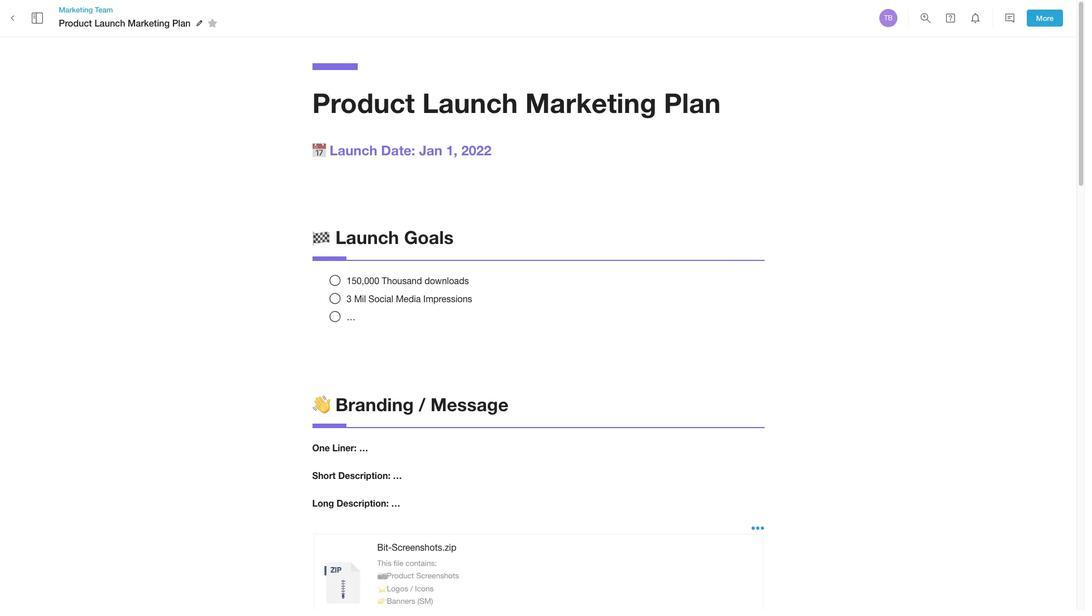 Task type: vqa. For each thing, say whether or not it's contained in the screenshot.
Remove Bookmark image
no



Task type: describe. For each thing, give the bounding box(es) containing it.
jan
[[419, 142, 443, 158]]

screenshots
[[416, 572, 459, 581]]

bit-
[[377, 543, 392, 553]]

… for long description: …
[[391, 498, 400, 509]]

2022
[[461, 142, 492, 158]]

tb
[[884, 14, 893, 22]]

branding
[[335, 394, 414, 416]]

⭐️logos
[[377, 584, 408, 593]]

this file contains: 📷product screenshots ⭐️logos / icons 👉banners (sm)
[[377, 559, 459, 606]]

file
[[394, 559, 404, 568]]

liner:
[[332, 443, 357, 454]]

description: for long
[[337, 498, 389, 509]]

tb button
[[878, 7, 899, 29]]

2 vertical spatial marketing
[[525, 86, 657, 119]]

👉banners
[[377, 597, 415, 606]]

one
[[312, 443, 330, 454]]

launch down team
[[94, 17, 125, 28]]

goals
[[404, 227, 454, 248]]

media
[[396, 294, 421, 304]]

launch up 2022
[[422, 86, 518, 119]]

… for short description: …
[[393, 470, 402, 481]]

more button
[[1027, 9, 1063, 27]]

🏁
[[312, 227, 330, 248]]

short description: …
[[312, 470, 402, 481]]

team
[[95, 5, 113, 14]]

thousand
[[382, 276, 422, 286]]

1 horizontal spatial /
[[419, 394, 426, 416]]

1 vertical spatial product launch marketing plan
[[312, 86, 721, 119]]

🏁 launch goals
[[312, 227, 454, 248]]

1,
[[446, 142, 458, 158]]

message
[[431, 394, 509, 416]]

contains:
[[406, 559, 437, 568]]

👋
[[312, 394, 330, 416]]

screenshots.zip
[[392, 543, 457, 553]]

downloads
[[425, 276, 469, 286]]

marketing team link
[[59, 4, 221, 15]]

launch right 📅
[[330, 142, 377, 158]]

1 horizontal spatial product
[[312, 86, 415, 119]]

0 horizontal spatial product
[[59, 17, 92, 28]]



Task type: locate. For each thing, give the bounding box(es) containing it.
… down 3
[[347, 312, 356, 322]]

/
[[419, 394, 426, 416], [410, 584, 413, 593]]

description: for short
[[338, 470, 391, 481]]

📅 launch date: jan 1, 2022
[[312, 142, 492, 158]]

/ left icons
[[410, 584, 413, 593]]

impressions
[[423, 294, 472, 304]]

this
[[377, 559, 392, 568]]

1 vertical spatial marketing
[[128, 17, 170, 28]]

3
[[347, 294, 352, 304]]

launch up 150,000
[[335, 227, 399, 248]]

0 horizontal spatial product launch marketing plan
[[59, 17, 191, 28]]

1 horizontal spatial marketing
[[128, 17, 170, 28]]

description: down short description: …
[[337, 498, 389, 509]]

product
[[59, 17, 92, 28], [312, 86, 415, 119]]

… up bit-
[[391, 498, 400, 509]]

marketing team
[[59, 5, 113, 14]]

0 horizontal spatial /
[[410, 584, 413, 593]]

1 vertical spatial product
[[312, 86, 415, 119]]

… for one liner: …
[[359, 443, 368, 454]]

more
[[1037, 13, 1054, 22]]

/ left message
[[419, 394, 426, 416]]

date:
[[381, 142, 415, 158]]

0 vertical spatial product launch marketing plan
[[59, 17, 191, 28]]

1 vertical spatial plan
[[664, 86, 721, 119]]

social
[[369, 294, 393, 304]]

short
[[312, 470, 336, 481]]

long description: …
[[312, 498, 400, 509]]

0 vertical spatial /
[[419, 394, 426, 416]]

0 vertical spatial product
[[59, 17, 92, 28]]

icons
[[415, 584, 434, 593]]

… up long description: … on the bottom left of the page
[[393, 470, 402, 481]]

description: up long description: … on the bottom left of the page
[[338, 470, 391, 481]]

bit-screenshots.zip
[[377, 543, 457, 553]]

product launch marketing plan
[[59, 17, 191, 28], [312, 86, 721, 119]]

1 horizontal spatial product launch marketing plan
[[312, 86, 721, 119]]

0 horizontal spatial plan
[[172, 17, 191, 28]]

(sm)
[[418, 597, 433, 606]]

1 horizontal spatial plan
[[664, 86, 721, 119]]

favorite image
[[206, 16, 219, 30]]

3 mil social media impressions
[[347, 294, 472, 304]]

marketing
[[59, 5, 93, 14], [128, 17, 170, 28], [525, 86, 657, 119]]

0 vertical spatial marketing
[[59, 5, 93, 14]]

long
[[312, 498, 334, 509]]

… right the liner:
[[359, 443, 368, 454]]

launch
[[94, 17, 125, 28], [422, 86, 518, 119], [330, 142, 377, 158], [335, 227, 399, 248]]

📅
[[312, 142, 326, 158]]

/ inside this file contains: 📷product screenshots ⭐️logos / icons 👉banners (sm)
[[410, 584, 413, 593]]

0 vertical spatial plan
[[172, 17, 191, 28]]

📷product
[[377, 572, 414, 581]]

150,000 thousand downloads
[[347, 276, 469, 286]]

2 horizontal spatial marketing
[[525, 86, 657, 119]]

👋 branding / message
[[312, 394, 509, 416]]

description:
[[338, 470, 391, 481], [337, 498, 389, 509]]

plan
[[172, 17, 191, 28], [664, 86, 721, 119]]

0 vertical spatial description:
[[338, 470, 391, 481]]

…
[[347, 312, 356, 322], [359, 443, 368, 454], [393, 470, 402, 481], [391, 498, 400, 509]]

1 vertical spatial description:
[[337, 498, 389, 509]]

mil
[[354, 294, 366, 304]]

one liner: …
[[312, 443, 368, 454]]

0 horizontal spatial marketing
[[59, 5, 93, 14]]

150,000
[[347, 276, 379, 286]]

1 vertical spatial /
[[410, 584, 413, 593]]



